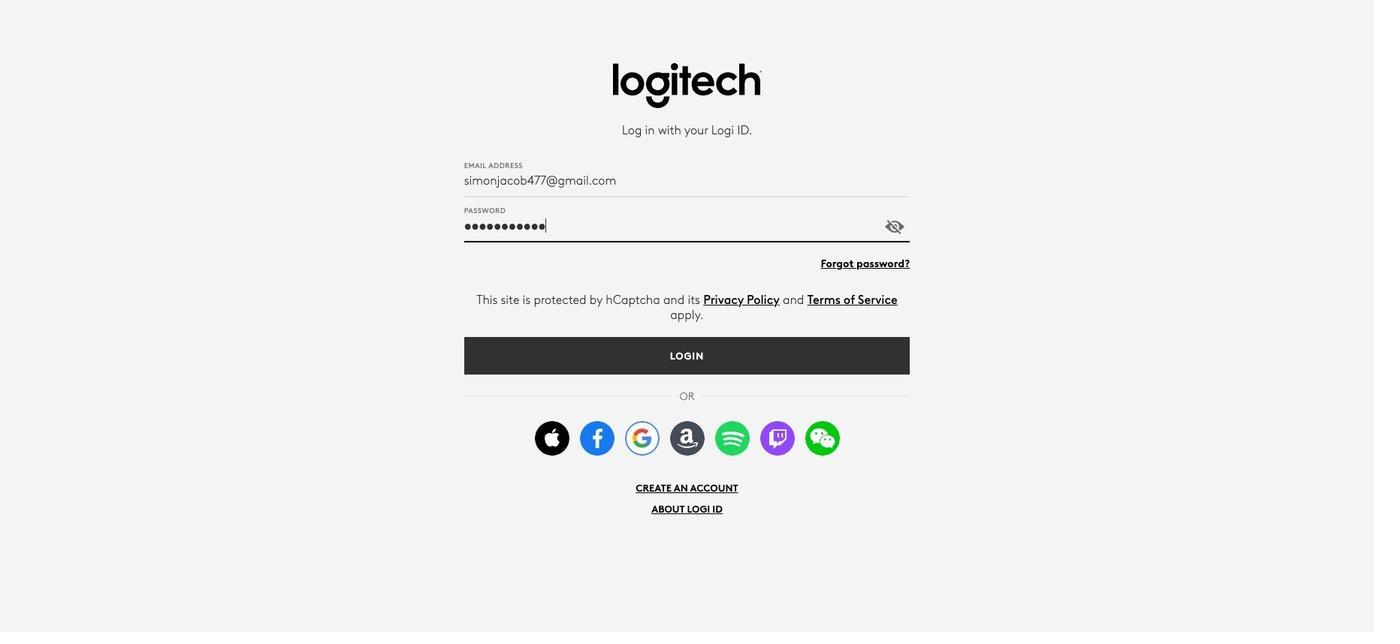 Task type: locate. For each thing, give the bounding box(es) containing it.
google image
[[625, 422, 660, 456]]

apple image
[[535, 422, 569, 456]]

spotify image
[[715, 422, 750, 456]]

  password field
[[464, 198, 881, 243]]

  email field
[[464, 153, 911, 198]]



Task type: describe. For each thing, give the bounding box(es) containing it.
amazon image
[[670, 422, 705, 456]]

facebook image
[[580, 422, 615, 456]]

twitch image
[[760, 422, 795, 456]]

logitech image
[[613, 63, 762, 108]]

wechat image
[[806, 422, 840, 456]]



